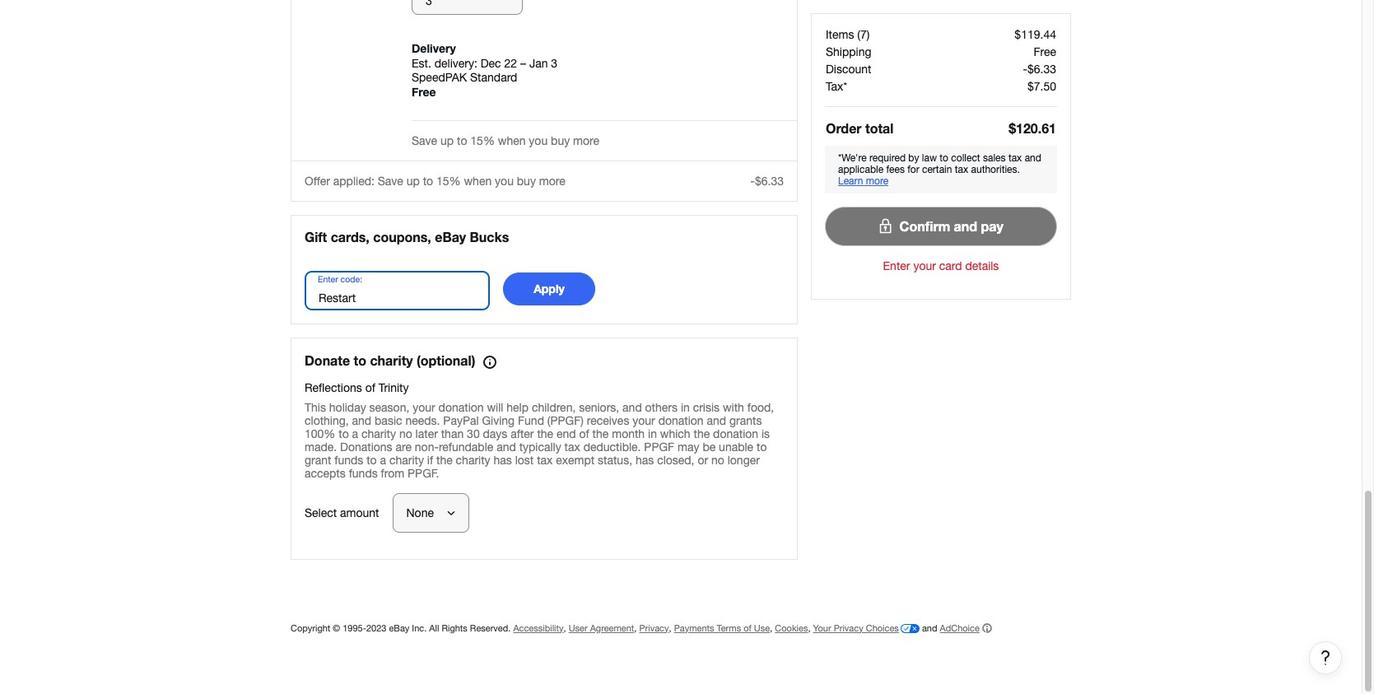 Task type: describe. For each thing, give the bounding box(es) containing it.
giving
[[482, 414, 515, 427]]

refundable
[[439, 440, 493, 453]]

©
[[333, 623, 340, 633]]

grants
[[730, 414, 762, 427]]

save up to 15% when you buy more
[[412, 134, 599, 147]]

1 has from the left
[[494, 453, 512, 467]]

1 vertical spatial buy
[[517, 174, 536, 187]]

to up offer applied: save up to 15% when you buy more at the left top
[[457, 134, 467, 147]]

speedpak
[[412, 70, 467, 84]]

1 vertical spatial ebay
[[389, 623, 409, 633]]

30
[[467, 427, 480, 440]]

select amount
[[305, 506, 379, 519]]

2 has from the left
[[636, 453, 654, 467]]

amount
[[340, 506, 379, 519]]

confirm
[[900, 219, 950, 234]]

4 , from the left
[[770, 623, 773, 633]]

funds right grant at left
[[335, 453, 363, 467]]

2 horizontal spatial of
[[744, 623, 752, 633]]

1 , from the left
[[564, 623, 566, 633]]

gift cards, coupons, ebay bucks
[[305, 229, 509, 244]]

if
[[427, 453, 433, 467]]

food,
[[747, 401, 774, 414]]

reserved.
[[470, 623, 511, 633]]

the left end
[[537, 427, 553, 440]]

2 privacy from the left
[[834, 623, 863, 633]]

5 , from the left
[[808, 623, 811, 633]]

required
[[869, 152, 906, 164]]

trinity
[[379, 381, 409, 394]]

items (7)
[[826, 28, 870, 41]]

none text field inside main content
[[305, 271, 490, 310]]

(7)
[[857, 28, 870, 41]]

help, opens dialogs image
[[1317, 650, 1334, 666]]

user agreement link
[[569, 623, 634, 633]]

confirm and pay button
[[825, 207, 1057, 246]]

2 , from the left
[[634, 623, 637, 633]]

$6.33 for discount
[[1028, 63, 1056, 76]]

the up "or"
[[694, 427, 710, 440]]

tax*
[[826, 80, 847, 93]]

order total
[[826, 120, 894, 136]]

1 horizontal spatial a
[[380, 453, 386, 467]]

1 vertical spatial up
[[407, 174, 420, 187]]

–
[[520, 56, 526, 70]]

privacy link
[[639, 623, 669, 633]]

tax right certain
[[955, 164, 969, 175]]

0 vertical spatial when
[[498, 134, 526, 147]]

cards,
[[331, 229, 370, 244]]

longer
[[728, 453, 760, 467]]

charity down 30
[[456, 453, 490, 467]]

exempt
[[556, 453, 595, 467]]

0 horizontal spatial no
[[399, 427, 412, 440]]

1995-
[[343, 623, 366, 633]]

typically
[[519, 440, 561, 453]]

0 horizontal spatial more
[[539, 174, 565, 187]]

grant
[[305, 453, 331, 467]]

from
[[381, 467, 404, 480]]

use
[[754, 623, 770, 633]]

1 horizontal spatial more
[[573, 134, 599, 147]]

1 horizontal spatial of
[[579, 427, 589, 440]]

to right donate
[[354, 352, 366, 368]]

applicable
[[838, 164, 884, 175]]

which
[[660, 427, 691, 440]]

holiday
[[329, 401, 366, 414]]

1 vertical spatial in
[[648, 427, 657, 440]]

apply
[[534, 282, 565, 296]]

season,
[[369, 401, 410, 414]]

status,
[[598, 453, 632, 467]]

1 privacy from the left
[[639, 623, 669, 633]]

1 horizontal spatial up
[[441, 134, 454, 147]]

authorities.
[[971, 164, 1020, 175]]

and down giving
[[497, 440, 516, 453]]

days
[[483, 427, 508, 440]]

seniors,
[[579, 401, 619, 414]]

jan
[[529, 56, 548, 70]]

accepts
[[305, 467, 346, 480]]

bucks
[[470, 229, 509, 244]]

2023
[[366, 623, 387, 633]]

ppgf
[[644, 440, 674, 453]]

charity down season,
[[361, 427, 396, 440]]

crisis
[[693, 401, 720, 414]]

will
[[487, 401, 503, 414]]

non-
[[415, 440, 439, 453]]

- for offer applied: save up to 15% when you buy more
[[751, 174, 755, 187]]

your
[[813, 623, 831, 633]]

100%
[[305, 427, 335, 440]]

to right 100%
[[339, 427, 349, 440]]

paypal
[[443, 414, 479, 427]]

confirm and pay
[[900, 219, 1004, 234]]

the right if
[[436, 453, 453, 467]]

0 horizontal spatial your
[[413, 401, 435, 414]]

0 vertical spatial in
[[681, 401, 690, 414]]

2 horizontal spatial your
[[913, 259, 936, 273]]

are
[[396, 440, 412, 453]]

dec
[[481, 56, 501, 70]]

with
[[723, 401, 744, 414]]

tax right lost
[[537, 453, 553, 467]]

main content containing order total
[[291, 0, 1342, 674]]

choices
[[866, 623, 899, 633]]

$6.33 for offer applied: save up to 15% when you buy more
[[755, 174, 784, 187]]

offer applied: save up to 15% when you buy more
[[305, 174, 565, 187]]

$7.50
[[1028, 80, 1056, 93]]

accessibility link
[[513, 623, 564, 633]]

adchoice
[[940, 623, 980, 633]]

tax down (ppgf)
[[565, 440, 580, 453]]

children,
[[532, 401, 576, 414]]

(optional)
[[417, 352, 475, 368]]

agreement
[[590, 623, 634, 633]]

certain
[[922, 164, 952, 175]]

basic
[[375, 414, 402, 427]]

0 horizontal spatial a
[[352, 427, 358, 440]]

unable
[[719, 440, 754, 453]]

1 horizontal spatial 15%
[[470, 134, 495, 147]]

is
[[762, 427, 770, 440]]

all
[[429, 623, 439, 633]]

made.
[[305, 440, 337, 453]]

delivery
[[412, 41, 456, 55]]



Task type: vqa. For each thing, say whether or not it's contained in the screenshot.
the bottommost $6.33
yes



Task type: locate. For each thing, give the bounding box(es) containing it.
0 vertical spatial of
[[365, 381, 375, 394]]

save
[[412, 134, 437, 147], [378, 174, 403, 187]]

0 horizontal spatial has
[[494, 453, 512, 467]]

0 vertical spatial $6.33
[[1028, 63, 1056, 76]]

0 horizontal spatial buy
[[517, 174, 536, 187]]

may
[[678, 440, 699, 453]]

the down seniors,
[[593, 427, 609, 440]]

1 vertical spatial free
[[412, 84, 436, 98]]

donations
[[340, 440, 392, 453]]

your privacy choices link
[[813, 623, 920, 633]]

1 vertical spatial you
[[495, 174, 514, 187]]

be
[[703, 440, 716, 453]]

to
[[457, 134, 467, 147], [940, 152, 949, 164], [423, 174, 433, 187], [354, 352, 366, 368], [339, 427, 349, 440], [757, 440, 767, 453], [367, 453, 377, 467]]

up up gift cards, coupons, ebay bucks
[[407, 174, 420, 187]]

tax right sales
[[1009, 152, 1022, 164]]

0 vertical spatial save
[[412, 134, 437, 147]]

1 vertical spatial no
[[711, 453, 724, 467]]

for
[[908, 164, 919, 175]]

save right applied:
[[378, 174, 403, 187]]

a left are
[[380, 453, 386, 467]]

, left cookies link
[[770, 623, 773, 633]]

0 vertical spatial up
[[441, 134, 454, 147]]

rights
[[442, 623, 468, 633]]

reflections of trinity this holiday season, your donation will help children, seniors, and others in crisis with food, clothing, and basic needs. paypal giving fund (ppgf) receives your donation and grants 100% to a charity no later than 30 days after the end of the month in which the donation is made. donations are non-refundable and typically tax deductible. ppgf may be unable to grant funds to a charity if the charity has lost tax exempt status, has closed, or no longer accepts funds from ppgf.
[[305, 381, 774, 480]]

in
[[681, 401, 690, 414], [648, 427, 657, 440]]

1 vertical spatial -$6.33
[[751, 174, 784, 187]]

closed,
[[657, 453, 695, 467]]

and inside confirm and pay button
[[954, 219, 977, 234]]

free down the $119.44
[[1034, 45, 1056, 58]]

has right status,
[[636, 453, 654, 467]]

1 horizontal spatial ebay
[[435, 229, 466, 244]]

1 horizontal spatial your
[[633, 414, 655, 427]]

your left card
[[913, 259, 936, 273]]

when down save up to 15% when you buy more
[[464, 174, 492, 187]]

and up month
[[623, 401, 642, 414]]

no left later
[[399, 427, 412, 440]]

this
[[305, 401, 326, 414]]

of left use
[[744, 623, 752, 633]]

1 horizontal spatial privacy
[[834, 623, 863, 633]]

and adchoice
[[920, 623, 980, 633]]

to right unable
[[757, 440, 767, 453]]

lost
[[515, 453, 534, 467]]

ppgf.
[[408, 467, 439, 480]]

a down holiday
[[352, 427, 358, 440]]

you down the jan in the top of the page
[[529, 134, 548, 147]]

0 vertical spatial 15%
[[470, 134, 495, 147]]

applied:
[[333, 174, 375, 187]]

$6.33
[[1028, 63, 1056, 76], [755, 174, 784, 187]]

than
[[441, 427, 464, 440]]

your up ppgf
[[633, 414, 655, 427]]

fund
[[518, 414, 544, 427]]

delivery:
[[435, 56, 477, 70]]

0 horizontal spatial of
[[365, 381, 375, 394]]

ebay left 'bucks' on the top of the page
[[435, 229, 466, 244]]

1 horizontal spatial buy
[[551, 134, 570, 147]]

15% up offer applied: save up to 15% when you buy more at the left top
[[470, 134, 495, 147]]

or
[[698, 453, 708, 467]]

$120.61
[[1009, 120, 1056, 136]]

free down the speedpak
[[412, 84, 436, 98]]

donation up than
[[439, 401, 484, 414]]

copyright © 1995-2023 ebay inc. all rights reserved. accessibility , user agreement , privacy , payments terms of use , cookies , your privacy choices
[[291, 623, 899, 633]]

donation up may
[[658, 414, 704, 427]]

your
[[913, 259, 936, 273], [413, 401, 435, 414], [633, 414, 655, 427]]

you
[[529, 134, 548, 147], [495, 174, 514, 187]]

(ppgf)
[[547, 414, 584, 427]]

end
[[557, 427, 576, 440]]

15% up gift cards, coupons, ebay bucks
[[436, 174, 461, 187]]

and inside the *we're required by law to collect sales tax and applicable fees for certain tax authorities. learn more
[[1025, 152, 1042, 164]]

items
[[826, 28, 854, 41]]

offer
[[305, 174, 330, 187]]

and left pay
[[954, 219, 977, 234]]

details
[[965, 259, 999, 273]]

payments
[[674, 623, 714, 633]]

0 horizontal spatial $6.33
[[755, 174, 784, 187]]

0 horizontal spatial -
[[751, 174, 755, 187]]

1 vertical spatial of
[[579, 427, 589, 440]]

3 , from the left
[[669, 623, 672, 633]]

0 horizontal spatial you
[[495, 174, 514, 187]]

1 horizontal spatial has
[[636, 453, 654, 467]]

more inside the *we're required by law to collect sales tax and applicable fees for certain tax authorities. learn more
[[866, 175, 889, 187]]

1 horizontal spatial free
[[1034, 45, 1056, 58]]

1 horizontal spatial $6.33
[[1028, 63, 1056, 76]]

3
[[551, 56, 558, 70]]

and left "adchoice"
[[922, 623, 937, 633]]

0 vertical spatial no
[[399, 427, 412, 440]]

total
[[865, 120, 894, 136]]

collect
[[951, 152, 980, 164]]

2 vertical spatial of
[[744, 623, 752, 633]]

15%
[[470, 134, 495, 147], [436, 174, 461, 187]]

donate to charity (optional)
[[305, 352, 475, 368]]

law
[[922, 152, 937, 164]]

privacy left payments
[[639, 623, 669, 633]]

0 vertical spatial -$6.33
[[1023, 63, 1056, 76]]

and left "basic"
[[352, 414, 372, 427]]

select
[[305, 506, 337, 519]]

after
[[511, 427, 534, 440]]

funds down the donations
[[349, 467, 378, 480]]

1 horizontal spatial no
[[711, 453, 724, 467]]

fees
[[886, 164, 905, 175]]

card
[[939, 259, 962, 273]]

0 vertical spatial a
[[352, 427, 358, 440]]

1 horizontal spatial -$6.33
[[1023, 63, 1056, 76]]

$6.33 up $7.50
[[1028, 63, 1056, 76]]

0 vertical spatial ebay
[[435, 229, 466, 244]]

0 horizontal spatial in
[[648, 427, 657, 440]]

0 horizontal spatial free
[[412, 84, 436, 98]]

to up gift cards, coupons, ebay bucks
[[423, 174, 433, 187]]

1 horizontal spatial you
[[529, 134, 548, 147]]

up
[[441, 134, 454, 147], [407, 174, 420, 187]]

1 horizontal spatial save
[[412, 134, 437, 147]]

0 horizontal spatial 15%
[[436, 174, 461, 187]]

accessibility
[[513, 623, 564, 633]]

cookies
[[775, 623, 808, 633]]

save up offer applied: save up to 15% when you buy more at the left top
[[412, 134, 437, 147]]

0 vertical spatial free
[[1034, 45, 1056, 58]]

ebay left inc.
[[389, 623, 409, 633]]

0 horizontal spatial donation
[[439, 401, 484, 414]]

0 horizontal spatial privacy
[[639, 623, 669, 633]]

in left "which"
[[648, 427, 657, 440]]

standard
[[470, 70, 517, 84]]

cookies link
[[775, 623, 808, 633]]

to right law on the right of page
[[940, 152, 949, 164]]

0 vertical spatial buy
[[551, 134, 570, 147]]

, left privacy link
[[634, 623, 637, 633]]

and up the be
[[707, 414, 726, 427]]

0 horizontal spatial ebay
[[389, 623, 409, 633]]

user
[[569, 623, 588, 633]]

your up later
[[413, 401, 435, 414]]

in left "crisis" at the right
[[681, 401, 690, 414]]

0 vertical spatial you
[[529, 134, 548, 147]]

copyright
[[291, 623, 330, 633]]

buy
[[551, 134, 570, 147], [517, 174, 536, 187]]

the
[[537, 427, 553, 440], [593, 427, 609, 440], [694, 427, 710, 440], [436, 453, 453, 467]]

adchoice link
[[940, 622, 992, 634]]

$119.44
[[1015, 28, 1056, 41]]

to inside the *we're required by law to collect sales tax and applicable fees for certain tax authorities. learn more
[[940, 152, 949, 164]]

needs.
[[405, 414, 440, 427]]

pay
[[981, 219, 1004, 234]]

est.
[[412, 56, 431, 70]]

free
[[1034, 45, 1056, 58], [412, 84, 436, 98]]

None text field
[[305, 271, 490, 310]]

, left user
[[564, 623, 566, 633]]

- for discount
[[1023, 63, 1028, 76]]

ebay inside main content
[[435, 229, 466, 244]]

0 horizontal spatial when
[[464, 174, 492, 187]]

learn more link
[[838, 175, 889, 187]]

, left payments
[[669, 623, 672, 633]]

when
[[498, 134, 526, 147], [464, 174, 492, 187]]

shipping
[[826, 45, 872, 58]]

more
[[573, 134, 599, 147], [539, 174, 565, 187], [866, 175, 889, 187]]

buy down 3
[[551, 134, 570, 147]]

0 horizontal spatial save
[[378, 174, 403, 187]]

1 vertical spatial when
[[464, 174, 492, 187]]

has left lost
[[494, 453, 512, 467]]

you down save up to 15% when you buy more
[[495, 174, 514, 187]]

free inside delivery est. delivery: dec 22 – jan 3 speedpak standard free
[[412, 84, 436, 98]]

2 horizontal spatial more
[[866, 175, 889, 187]]

-$6.33
[[1023, 63, 1056, 76], [751, 174, 784, 187]]

charity up trinity at bottom left
[[370, 352, 413, 368]]

order
[[826, 120, 862, 136]]

when down standard
[[498, 134, 526, 147]]

a
[[352, 427, 358, 440], [380, 453, 386, 467]]

2 horizontal spatial donation
[[713, 427, 758, 440]]

apply button
[[503, 272, 595, 305]]

receives
[[587, 414, 629, 427]]

donate
[[305, 352, 350, 368]]

0 horizontal spatial -$6.33
[[751, 174, 784, 187]]

donation down with
[[713, 427, 758, 440]]

of right end
[[579, 427, 589, 440]]

to left "from"
[[367, 453, 377, 467]]

gift
[[305, 229, 327, 244]]

22
[[504, 56, 517, 70]]

1 horizontal spatial -
[[1023, 63, 1028, 76]]

privacy right your
[[834, 623, 863, 633]]

1 horizontal spatial when
[[498, 134, 526, 147]]

and down $120.61
[[1025, 152, 1042, 164]]

*we're
[[838, 152, 867, 164]]

up up offer applied: save up to 15% when you buy more at the left top
[[441, 134, 454, 147]]

deductible.
[[584, 440, 641, 453]]

buy down save up to 15% when you buy more
[[517, 174, 536, 187]]

1 vertical spatial $6.33
[[755, 174, 784, 187]]

delivery est. delivery: dec 22 – jan 3 speedpak standard free
[[412, 41, 558, 98]]

$6.33 left learn
[[755, 174, 784, 187]]

charity left if
[[389, 453, 424, 467]]

-$6.33 for discount
[[1023, 63, 1056, 76]]

0 vertical spatial -
[[1023, 63, 1028, 76]]

, left your
[[808, 623, 811, 633]]

-$6.33 for offer applied: save up to 15% when you buy more
[[751, 174, 784, 187]]

sales
[[983, 152, 1006, 164]]

0 horizontal spatial up
[[407, 174, 420, 187]]

1 horizontal spatial donation
[[658, 414, 704, 427]]

of left trinity at bottom left
[[365, 381, 375, 394]]

1 vertical spatial save
[[378, 174, 403, 187]]

payments terms of use link
[[674, 623, 770, 633]]

no right "or"
[[711, 453, 724, 467]]

1 vertical spatial -
[[751, 174, 755, 187]]

1 vertical spatial 15%
[[436, 174, 461, 187]]

inc.
[[412, 623, 427, 633]]

donation
[[439, 401, 484, 414], [658, 414, 704, 427], [713, 427, 758, 440]]

main content
[[291, 0, 1342, 674]]

1 horizontal spatial in
[[681, 401, 690, 414]]

1 vertical spatial a
[[380, 453, 386, 467]]



